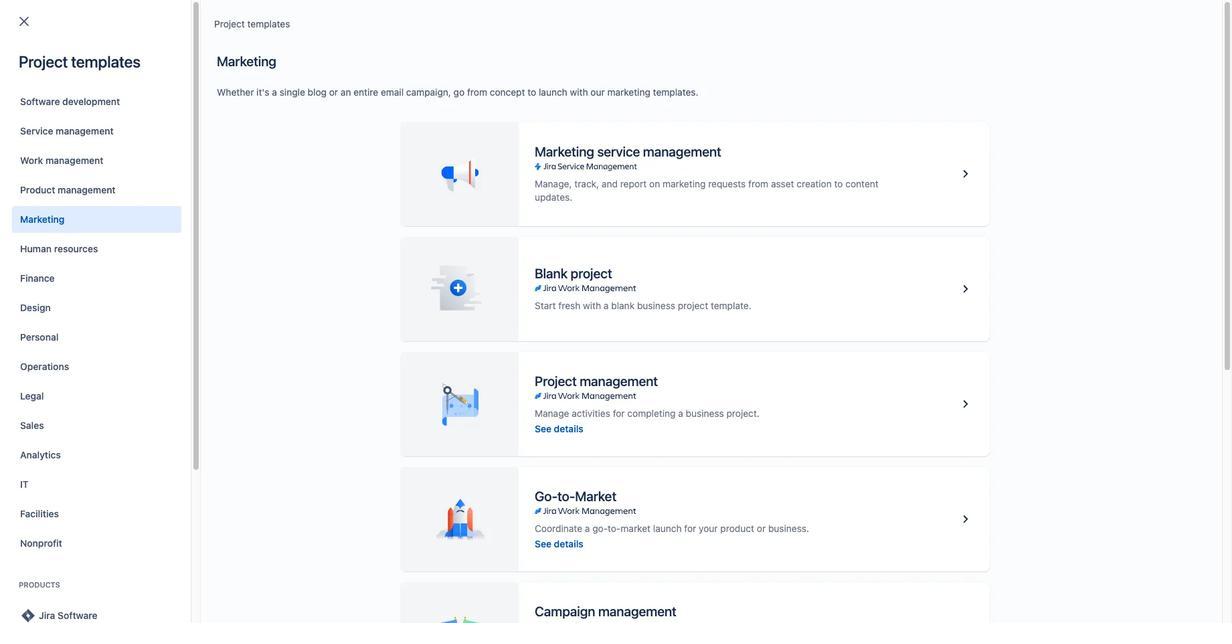 Task type: locate. For each thing, give the bounding box(es) containing it.
2 see from the top
[[535, 538, 552, 549]]

manage
[[535, 407, 569, 419]]

0 horizontal spatial launch
[[539, 86, 568, 98]]

jira work management image
[[535, 283, 636, 294], [535, 283, 636, 294], [535, 391, 636, 401], [535, 391, 636, 401], [535, 506, 636, 517], [535, 506, 636, 517], [535, 621, 636, 623], [535, 621, 636, 623]]

design button
[[12, 295, 181, 321]]

project
[[214, 18, 245, 29], [19, 52, 68, 71], [121, 161, 151, 173], [535, 373, 577, 389]]

creation
[[797, 178, 832, 189]]

business.
[[769, 523, 810, 534]]

track,
[[575, 178, 599, 189]]

jira right all
[[207, 98, 223, 110]]

or right the product
[[757, 523, 766, 534]]

management for project management
[[580, 373, 658, 389]]

0 horizontal spatial for
[[613, 407, 625, 419]]

managed
[[494, 162, 534, 174]]

manage, track, and report on marketing requests from asset creation to content updates.
[[535, 178, 879, 203]]

see details down coordinate
[[535, 538, 584, 549]]

0 vertical spatial templates
[[247, 18, 290, 29]]

1 horizontal spatial to
[[835, 178, 843, 189]]

personal button
[[12, 324, 181, 351]]

star not my project image
[[36, 160, 52, 176]]

campaign
[[535, 604, 596, 619]]

business right blank
[[637, 300, 676, 311]]

0 vertical spatial details
[[554, 423, 584, 434]]

project left the template.
[[678, 300, 709, 311]]

human resources
[[20, 243, 98, 254]]

banner
[[0, 0, 1233, 37]]

1 horizontal spatial from
[[749, 178, 769, 189]]

project templates
[[214, 18, 290, 29], [19, 52, 141, 71]]

your
[[699, 523, 718, 534]]

2 see details button from the top
[[535, 537, 584, 551]]

project
[[571, 266, 612, 281], [678, 300, 709, 311]]

operations button
[[12, 354, 181, 380]]

start fresh with a blank business project template.
[[535, 300, 752, 311]]

personal
[[20, 331, 58, 343]]

product
[[20, 184, 55, 196]]

work
[[20, 155, 43, 166]]

1 horizontal spatial for
[[685, 523, 697, 534]]

for left your
[[685, 523, 697, 534]]

0 vertical spatial project templates
[[214, 18, 290, 29]]

management for product management
[[58, 184, 116, 196]]

management for campaign management
[[599, 604, 677, 619]]

2 details from the top
[[554, 538, 584, 549]]

go
[[454, 86, 465, 98]]

development
[[62, 96, 120, 107]]

0 vertical spatial project
[[571, 266, 612, 281]]

1 horizontal spatial marketing
[[663, 178, 706, 189]]

go-
[[593, 523, 608, 534]]

operations
[[20, 361, 69, 372]]

0 vertical spatial to
[[528, 86, 536, 98]]

0 vertical spatial see details button
[[535, 422, 584, 436]]

see
[[535, 423, 552, 434], [535, 538, 552, 549]]

0 vertical spatial or
[[329, 86, 338, 98]]

0 vertical spatial with
[[570, 86, 588, 98]]

with
[[570, 86, 588, 98], [583, 300, 601, 311]]

human resources button
[[12, 236, 181, 262]]

to right concept
[[528, 86, 536, 98]]

1 horizontal spatial business
[[686, 407, 724, 419]]

manage,
[[535, 178, 572, 189]]

a
[[272, 86, 277, 98], [604, 300, 609, 311], [678, 407, 684, 419], [585, 523, 590, 534]]

my
[[105, 161, 118, 173]]

1 vertical spatial jira
[[39, 610, 55, 621]]

open image
[[300, 96, 316, 112]]

1 vertical spatial project templates
[[19, 52, 141, 71]]

0 horizontal spatial or
[[329, 86, 338, 98]]

1 vertical spatial project
[[678, 300, 709, 311]]

templates
[[247, 18, 290, 29], [71, 52, 141, 71]]

1 vertical spatial details
[[554, 538, 584, 549]]

launch right market
[[653, 523, 682, 534]]

1 vertical spatial business
[[686, 407, 724, 419]]

see for go-to-market
[[535, 538, 552, 549]]

0 horizontal spatial jira
[[39, 610, 55, 621]]

1 horizontal spatial or
[[757, 523, 766, 534]]

see details button
[[535, 422, 584, 436], [535, 537, 584, 551]]

0 vertical spatial from
[[467, 86, 487, 98]]

to-
[[558, 488, 575, 504], [608, 523, 621, 534]]

2 see details from the top
[[535, 538, 584, 549]]

0 horizontal spatial to-
[[558, 488, 575, 504]]

1 vertical spatial launch
[[653, 523, 682, 534]]

project up fresh
[[571, 266, 612, 281]]

1 vertical spatial for
[[685, 523, 697, 534]]

0 vertical spatial launch
[[539, 86, 568, 98]]

1 horizontal spatial to-
[[608, 523, 621, 534]]

1 horizontal spatial launch
[[653, 523, 682, 534]]

coordinate
[[535, 523, 583, 534]]

an
[[341, 86, 351, 98]]

software down products
[[58, 610, 97, 621]]

0 horizontal spatial marketing
[[608, 86, 651, 98]]

with left our
[[570, 86, 588, 98]]

1 horizontal spatial project
[[678, 300, 709, 311]]

project management image
[[958, 396, 974, 412]]

for right 'activities'
[[613, 407, 625, 419]]

None text field
[[28, 95, 159, 114]]

to left the content
[[835, 178, 843, 189]]

business
[[637, 300, 676, 311], [686, 407, 724, 419]]

2 vertical spatial marketing
[[20, 214, 65, 225]]

1 vertical spatial to-
[[608, 523, 621, 534]]

see for project management
[[535, 423, 552, 434]]

marketing service management
[[535, 144, 722, 159]]

a left go-
[[585, 523, 590, 534]]

business left project.
[[686, 407, 724, 419]]

1 vertical spatial or
[[757, 523, 766, 534]]

to- up coordinate
[[558, 488, 575, 504]]

jira right jira software icon
[[39, 610, 55, 621]]

blog
[[308, 86, 327, 98]]

0 vertical spatial marketing
[[217, 54, 276, 69]]

0 horizontal spatial marketing
[[20, 214, 65, 225]]

from right go
[[467, 86, 487, 98]]

facilities
[[20, 508, 59, 520]]

marketing right on
[[663, 178, 706, 189]]

software
[[537, 162, 574, 174]]

marketing up whether
[[217, 54, 276, 69]]

blank project
[[535, 266, 612, 281]]

software development button
[[12, 88, 181, 115]]

see details down manage
[[535, 423, 584, 434]]

details down manage
[[554, 423, 584, 434]]

campaign management
[[535, 604, 677, 619]]

1 vertical spatial see
[[535, 538, 552, 549]]

see down manage
[[535, 423, 552, 434]]

details down coordinate
[[554, 538, 584, 549]]

0 vertical spatial see
[[535, 423, 552, 434]]

launch
[[539, 86, 568, 98], [653, 523, 682, 534]]

1 vertical spatial see details
[[535, 538, 584, 549]]

whether it's a single blog or an entire email campaign, go from concept to launch with our marketing templates.
[[217, 86, 699, 98]]

1 vertical spatial software
[[58, 610, 97, 621]]

product management
[[20, 184, 116, 196]]

market
[[621, 523, 651, 534]]

completing
[[628, 407, 676, 419]]

0 vertical spatial jira
[[207, 98, 223, 110]]

single
[[280, 86, 305, 98]]

see details button down coordinate
[[535, 537, 584, 551]]

with right fresh
[[583, 300, 601, 311]]

all jira products
[[194, 98, 264, 110]]

1 see from the top
[[535, 423, 552, 434]]

1 vertical spatial templates
[[71, 52, 141, 71]]

0 vertical spatial see details
[[535, 423, 584, 434]]

marketing down product
[[20, 214, 65, 225]]

see details
[[535, 423, 584, 434], [535, 538, 584, 549]]

management
[[56, 125, 114, 137], [643, 144, 722, 159], [46, 155, 103, 166], [58, 184, 116, 196], [580, 373, 658, 389], [599, 604, 677, 619]]

or left an
[[329, 86, 338, 98]]

1 details from the top
[[554, 423, 584, 434]]

0 horizontal spatial business
[[637, 300, 676, 311]]

marketing button
[[12, 206, 181, 233]]

jira service management image
[[535, 161, 637, 172], [535, 161, 637, 172]]

to- down market
[[608, 523, 621, 534]]

next image
[[71, 204, 87, 220]]

see details button down manage
[[535, 422, 584, 436]]

1 vertical spatial with
[[583, 300, 601, 311]]

project.
[[727, 407, 760, 419]]

1 vertical spatial to
[[835, 178, 843, 189]]

1 see details from the top
[[535, 423, 584, 434]]

blank
[[535, 266, 568, 281]]

0 vertical spatial business
[[637, 300, 676, 311]]

see down coordinate
[[535, 538, 552, 549]]

products
[[226, 98, 264, 110]]

requests
[[709, 178, 746, 189]]

0 vertical spatial for
[[613, 407, 625, 419]]

0 horizontal spatial templates
[[71, 52, 141, 71]]

go-
[[535, 488, 558, 504]]

from left asset
[[749, 178, 769, 189]]

report
[[621, 178, 647, 189]]

it's
[[257, 86, 270, 98]]

marketing inside button
[[20, 214, 65, 225]]

marketing right our
[[608, 86, 651, 98]]

project templates link
[[214, 16, 290, 32]]

1 see details button from the top
[[535, 422, 584, 436]]

1 horizontal spatial marketing
[[217, 54, 276, 69]]

jira
[[207, 98, 223, 110], [39, 610, 55, 621]]

1 vertical spatial see details button
[[535, 537, 584, 551]]

launch left our
[[539, 86, 568, 98]]

marketing up software
[[535, 144, 595, 159]]

work management
[[20, 155, 103, 166]]

1 vertical spatial from
[[749, 178, 769, 189]]

software
[[20, 96, 60, 107], [58, 610, 97, 621]]

software up "service"
[[20, 96, 60, 107]]

management for service management
[[56, 125, 114, 137]]

see details button for go-
[[535, 537, 584, 551]]

1 vertical spatial marketing
[[535, 144, 595, 159]]

1 vertical spatial marketing
[[663, 178, 706, 189]]

service management button
[[12, 118, 181, 145]]



Task type: describe. For each thing, give the bounding box(es) containing it.
activities
[[572, 407, 611, 419]]

coordinate a go-to-market launch for your product or business.
[[535, 523, 810, 534]]

jira software image
[[20, 608, 36, 623]]

entire
[[354, 86, 378, 98]]

service
[[20, 125, 53, 137]]

0 vertical spatial marketing
[[608, 86, 651, 98]]

jira software image
[[20, 608, 36, 623]]

updates.
[[535, 192, 573, 203]]

details for management
[[554, 423, 584, 434]]

2 horizontal spatial marketing
[[535, 144, 595, 159]]

templates.
[[653, 86, 699, 98]]

business for project management
[[686, 407, 724, 419]]

1
[[56, 206, 61, 218]]

business for blank project
[[637, 300, 676, 311]]

primary element
[[8, 0, 978, 37]]

lead button
[[697, 133, 740, 148]]

name button
[[60, 133, 110, 148]]

blank
[[612, 300, 635, 311]]

team-managed software
[[467, 162, 574, 174]]

to inside manage, track, and report on marketing requests from asset creation to content updates.
[[835, 178, 843, 189]]

0 vertical spatial to-
[[558, 488, 575, 504]]

see details for go-
[[535, 538, 584, 549]]

resources
[[54, 243, 98, 254]]

0 horizontal spatial project
[[571, 266, 612, 281]]

product management button
[[12, 177, 181, 204]]

marketing inside manage, track, and report on marketing requests from asset creation to content updates.
[[663, 178, 706, 189]]

and
[[602, 178, 618, 189]]

on
[[650, 178, 660, 189]]

campaign,
[[406, 86, 451, 98]]

service
[[598, 144, 640, 159]]

not my project
[[87, 161, 151, 173]]

analytics button
[[12, 442, 181, 469]]

from inside manage, track, and report on marketing requests from asset creation to content updates.
[[749, 178, 769, 189]]

finance
[[20, 273, 55, 284]]

product
[[721, 523, 755, 534]]

not
[[87, 161, 103, 173]]

1 horizontal spatial templates
[[247, 18, 290, 29]]

facilities button
[[12, 501, 181, 528]]

0 horizontal spatial from
[[467, 86, 487, 98]]

marketing service management image
[[958, 166, 974, 182]]

sales button
[[12, 412, 181, 439]]

lead
[[702, 135, 724, 146]]

legal button
[[12, 383, 181, 410]]

template.
[[711, 300, 752, 311]]

see details for project
[[535, 423, 584, 434]]

service management
[[20, 125, 114, 137]]

concept
[[490, 86, 525, 98]]

whether
[[217, 86, 254, 98]]

nonprofit button
[[12, 530, 181, 557]]

a left blank
[[604, 300, 609, 311]]

design
[[20, 302, 51, 313]]

content
[[846, 178, 879, 189]]

details for to-
[[554, 538, 584, 549]]

a right 'it's'
[[272, 86, 277, 98]]

our
[[591, 86, 605, 98]]

management for work management
[[46, 155, 103, 166]]

0 vertical spatial software
[[20, 96, 60, 107]]

human
[[20, 243, 52, 254]]

0 horizontal spatial project templates
[[19, 52, 141, 71]]

nonprofit
[[20, 538, 62, 549]]

market
[[575, 488, 617, 504]]

start
[[535, 300, 556, 311]]

finance button
[[12, 265, 181, 292]]

project management
[[535, 373, 658, 389]]

go to market image
[[958, 512, 974, 528]]

work management button
[[12, 147, 181, 174]]

jira software button
[[12, 603, 181, 623]]

a right completing
[[678, 407, 684, 419]]

all
[[194, 98, 205, 110]]

previous image
[[29, 204, 46, 220]]

go-to-market
[[535, 488, 617, 504]]

jira inside button
[[39, 610, 55, 621]]

email
[[381, 86, 404, 98]]

1 horizontal spatial project templates
[[214, 18, 290, 29]]

analytics
[[20, 449, 61, 461]]

it
[[20, 479, 29, 490]]

1 button
[[48, 202, 69, 223]]

projects
[[27, 55, 84, 74]]

Search field
[[978, 8, 1112, 29]]

jira software
[[39, 610, 97, 621]]

see details button for project
[[535, 422, 584, 436]]

back to projects image
[[16, 13, 32, 29]]

blank project image
[[958, 281, 974, 297]]

asset
[[771, 178, 795, 189]]

legal
[[20, 390, 44, 402]]

team-
[[467, 162, 494, 174]]

manage activities for completing a business project.
[[535, 407, 760, 419]]

name
[[66, 135, 92, 146]]

0 horizontal spatial to
[[528, 86, 536, 98]]

1 horizontal spatial jira
[[207, 98, 223, 110]]

it button
[[12, 471, 181, 498]]

sales
[[20, 420, 44, 431]]



Task type: vqa. For each thing, say whether or not it's contained in the screenshot.
leftmost You
no



